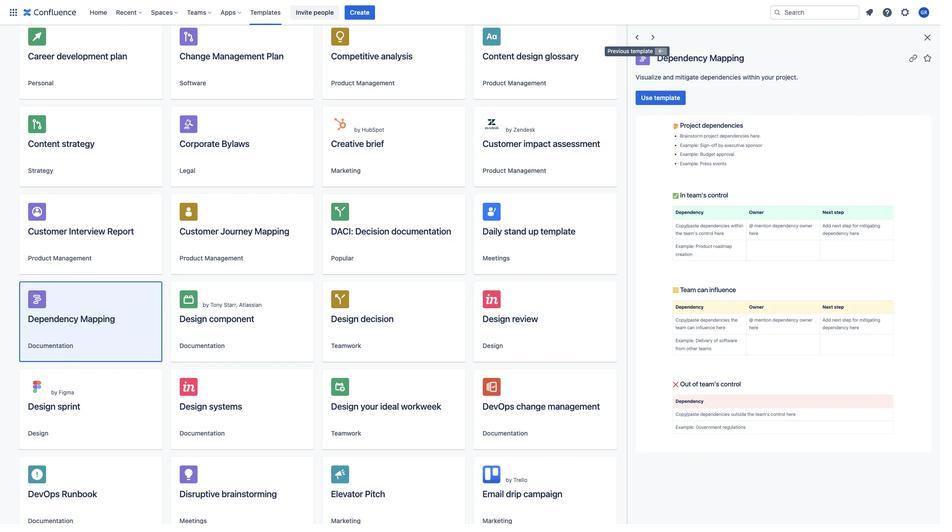 Task type: locate. For each thing, give the bounding box(es) containing it.
1 vertical spatial teamwork button
[[331, 429, 361, 438]]

design
[[179, 314, 207, 324], [331, 314, 359, 324], [483, 314, 510, 324], [483, 342, 503, 350], [28, 401, 56, 412], [179, 401, 207, 412], [331, 401, 359, 412], [28, 430, 48, 437]]

management down customer journey mapping
[[205, 254, 243, 262]]

figma
[[59, 389, 74, 396]]

product for competitive analysis
[[331, 79, 354, 87]]

documentation button
[[28, 342, 73, 350], [179, 342, 225, 350], [179, 429, 225, 438], [483, 429, 528, 438]]

1 horizontal spatial customer
[[179, 226, 218, 236]]

decision
[[355, 226, 389, 236]]

trello
[[513, 477, 527, 484]]

product management button down the customer interview report
[[28, 254, 92, 263]]

review
[[512, 314, 538, 324]]

product management button down 'design' at the right of page
[[483, 79, 546, 88]]

home link
[[87, 5, 110, 19]]

customer left journey
[[179, 226, 218, 236]]

design sprint
[[28, 401, 80, 412]]

documentation for mapping
[[28, 342, 73, 350]]

design for design component
[[179, 314, 207, 324]]

interview
[[69, 226, 105, 236]]

0 horizontal spatial design button
[[28, 429, 48, 438]]

design button down design sprint
[[28, 429, 48, 438]]

help icon image
[[882, 7, 893, 18]]

teamwork for decision
[[331, 342, 361, 350]]

devops inside devops runbook button
[[28, 489, 60, 499]]

devops for devops runbook
[[28, 489, 60, 499]]

product management down competitive
[[331, 79, 395, 87]]

email
[[483, 489, 504, 499]]

2 horizontal spatial customer
[[483, 139, 522, 149]]

design component
[[179, 314, 254, 324]]

mapping
[[709, 53, 744, 63], [255, 226, 289, 236], [80, 314, 115, 324]]

disruptive brainstorming button
[[171, 457, 314, 524]]

spaces
[[151, 8, 173, 16]]

0 vertical spatial teamwork button
[[331, 342, 361, 350]]

←
[[658, 48, 663, 55]]

template right use
[[654, 94, 680, 101]]

1 vertical spatial dependency
[[28, 314, 78, 324]]

design for design decision
[[331, 314, 359, 324]]

elevator
[[331, 489, 363, 499]]

devops left change at the right bottom
[[483, 401, 514, 412]]

1 horizontal spatial content
[[483, 51, 514, 61]]

template inside button
[[654, 94, 680, 101]]

product management button for design
[[483, 79, 546, 88]]

campaign
[[523, 489, 562, 499]]

spaces button
[[148, 5, 182, 19]]

devops left runbook
[[28, 489, 60, 499]]

0 horizontal spatial your
[[361, 401, 378, 412]]

product management button for impact
[[483, 166, 546, 175]]

previous template image
[[632, 32, 642, 43]]

2 share link image from the top
[[581, 471, 592, 482]]

management down impact
[[508, 167, 546, 174]]

star email drip campaign image
[[595, 471, 606, 482]]

your left ideal
[[361, 401, 378, 412]]

template down previous template icon
[[631, 48, 653, 55]]

design systems
[[179, 401, 242, 412]]

1 vertical spatial design button
[[28, 429, 48, 438]]

recent
[[116, 8, 137, 16]]

content left 'design' at the right of page
[[483, 51, 514, 61]]

1 vertical spatial content
[[28, 139, 60, 149]]

teams button
[[184, 5, 215, 19]]

search image
[[774, 9, 781, 16]]

customer journey mapping
[[179, 226, 289, 236]]

0 horizontal spatial content
[[28, 139, 60, 149]]

sprint
[[58, 401, 80, 412]]

teamwork button
[[331, 342, 361, 350], [331, 429, 361, 438]]

your
[[762, 73, 774, 81], [361, 401, 378, 412]]

share link image
[[908, 53, 919, 63]]

competitive analysis
[[331, 51, 413, 61]]

1 vertical spatial template
[[654, 94, 680, 101]]

customer left interview
[[28, 226, 67, 236]]

by left trello in the right of the page
[[506, 477, 512, 484]]

visualize
[[636, 73, 661, 81]]

0 vertical spatial dependency
[[657, 53, 707, 63]]

management down 'design' at the right of page
[[508, 79, 546, 87]]

personal
[[28, 79, 54, 87]]

disruptive
[[179, 489, 220, 499]]

by left tony
[[203, 302, 209, 308]]

your right within
[[762, 73, 774, 81]]

dependencies
[[700, 73, 741, 81]]

1 horizontal spatial design button
[[483, 342, 503, 350]]

0 vertical spatial design button
[[483, 342, 503, 350]]

daci: decision documentation
[[331, 226, 451, 236]]

0 vertical spatial content
[[483, 51, 514, 61]]

management
[[548, 401, 600, 412]]

by left zendesk
[[506, 127, 512, 133]]

0 vertical spatial share link image
[[581, 121, 592, 131]]

content
[[483, 51, 514, 61], [28, 139, 60, 149]]

0 vertical spatial teamwork
[[331, 342, 361, 350]]

product management for journey
[[179, 254, 243, 262]]

1 horizontal spatial dependency
[[657, 53, 707, 63]]

product management button for analysis
[[331, 79, 395, 88]]

product management down impact
[[483, 167, 546, 174]]

1 vertical spatial share link image
[[581, 471, 592, 482]]

management down competitive analysis
[[356, 79, 395, 87]]

1 vertical spatial teamwork
[[331, 430, 361, 437]]

legal button
[[179, 166, 195, 175]]

2 teamwork from the top
[[331, 430, 361, 437]]

0 vertical spatial dependency mapping
[[657, 53, 744, 63]]

2 horizontal spatial template
[[654, 94, 680, 101]]

bylaws
[[222, 139, 249, 149]]

content strategy
[[28, 139, 95, 149]]

career
[[28, 51, 55, 61]]

template right up
[[541, 226, 576, 236]]

customer
[[483, 139, 522, 149], [28, 226, 67, 236], [179, 226, 218, 236]]

templates link
[[247, 5, 283, 19]]

devops change management
[[483, 401, 600, 412]]

software button
[[179, 79, 206, 88]]

documentation button for change
[[483, 429, 528, 438]]

by left the figma
[[51, 389, 57, 396]]

create link
[[345, 5, 375, 19]]

product for customer interview report
[[28, 254, 51, 262]]

1 teamwork button from the top
[[331, 342, 361, 350]]

1 horizontal spatial mapping
[[255, 226, 289, 236]]

2 horizontal spatial mapping
[[709, 53, 744, 63]]

star dependency mapping image
[[922, 53, 933, 63]]

design button for design sprint
[[28, 429, 48, 438]]

1 vertical spatial dependency mapping
[[28, 314, 115, 324]]

banner containing home
[[0, 0, 940, 25]]

creative
[[331, 139, 364, 149]]

product management down the customer interview report
[[28, 254, 92, 262]]

0 horizontal spatial dependency
[[28, 314, 78, 324]]

1 share link image from the top
[[581, 121, 592, 131]]

0 vertical spatial your
[[762, 73, 774, 81]]

product management down customer journey mapping
[[179, 254, 243, 262]]

mitigate
[[675, 73, 699, 81]]

by up creative brief
[[354, 127, 360, 133]]

product management for design
[[483, 79, 546, 87]]

product management button down impact
[[483, 166, 546, 175]]

product management for interview
[[28, 254, 92, 262]]

1 horizontal spatial devops
[[483, 401, 514, 412]]

dependency
[[657, 53, 707, 63], [28, 314, 78, 324]]

product management button down customer journey mapping
[[179, 254, 243, 263]]

component
[[209, 314, 254, 324]]

0 horizontal spatial devops
[[28, 489, 60, 499]]

career development plan
[[28, 51, 127, 61]]

design button down design review
[[483, 342, 503, 350]]

documentation for component
[[179, 342, 225, 350]]

journey
[[220, 226, 253, 236]]

corporate
[[179, 139, 220, 149]]

customer for customer impact assessment
[[483, 139, 522, 149]]

teamwork
[[331, 342, 361, 350], [331, 430, 361, 437]]

content for content design glossary
[[483, 51, 514, 61]]

by zendesk
[[506, 127, 535, 133]]

visualize and mitigate dependencies within your project.
[[636, 73, 798, 81]]

0 horizontal spatial customer
[[28, 226, 67, 236]]

management
[[212, 51, 265, 61], [356, 79, 395, 87], [508, 79, 546, 87], [508, 167, 546, 174], [53, 254, 92, 262], [205, 254, 243, 262]]

management down the customer interview report
[[53, 254, 92, 262]]

design review
[[483, 314, 538, 324]]

share link image
[[581, 121, 592, 131], [581, 471, 592, 482]]

0 horizontal spatial template
[[541, 226, 576, 236]]

customer interview report
[[28, 226, 134, 236]]

design button
[[483, 342, 503, 350], [28, 429, 48, 438]]

product management down 'design' at the right of page
[[483, 79, 546, 87]]

design for design review
[[483, 314, 510, 324]]

share link image left "star email drip campaign" image
[[581, 471, 592, 482]]

home
[[90, 8, 107, 16]]

plan
[[110, 51, 127, 61]]

product for customer impact assessment
[[483, 167, 506, 174]]

2 teamwork button from the top
[[331, 429, 361, 438]]

customer down by zendesk
[[483, 139, 522, 149]]

0 horizontal spatial mapping
[[80, 314, 115, 324]]

change
[[179, 51, 210, 61]]

by
[[354, 127, 360, 133], [506, 127, 512, 133], [203, 302, 209, 308], [51, 389, 57, 396], [506, 477, 512, 484]]

confluence image
[[23, 7, 76, 18], [23, 7, 76, 18]]

banner
[[0, 0, 940, 25]]

daily
[[483, 226, 502, 236]]

1 horizontal spatial template
[[631, 48, 653, 55]]

share link image left star customer impact assessment "icon"
[[581, 121, 592, 131]]

global element
[[5, 0, 768, 25]]

decision
[[361, 314, 394, 324]]

0 vertical spatial devops
[[483, 401, 514, 412]]

brief
[[366, 139, 384, 149]]

content up strategy
[[28, 139, 60, 149]]

product management
[[331, 79, 395, 87], [483, 79, 546, 87], [483, 167, 546, 174], [28, 254, 92, 262], [179, 254, 243, 262]]

0 vertical spatial template
[[631, 48, 653, 55]]

people
[[314, 8, 334, 16]]

1 vertical spatial devops
[[28, 489, 60, 499]]

software
[[179, 79, 206, 87]]

appswitcher icon image
[[8, 7, 19, 18]]

product management button down competitive
[[331, 79, 395, 88]]

documentation button for systems
[[179, 429, 225, 438]]

report
[[107, 226, 134, 236]]

1 horizontal spatial dependency mapping
[[657, 53, 744, 63]]

product management for analysis
[[331, 79, 395, 87]]

1 teamwork from the top
[[331, 342, 361, 350]]

1 horizontal spatial your
[[762, 73, 774, 81]]



Task type: describe. For each thing, give the bounding box(es) containing it.
by for brief
[[354, 127, 360, 133]]

by for sprint
[[51, 389, 57, 396]]

2 vertical spatial mapping
[[80, 314, 115, 324]]

management for customer journey mapping
[[205, 254, 243, 262]]

previous
[[607, 48, 629, 55]]

zendesk
[[513, 127, 535, 133]]

assessment
[[553, 139, 600, 149]]

documentation for systems
[[179, 430, 225, 437]]

runbook
[[62, 489, 97, 499]]

strategy
[[62, 139, 95, 149]]

daci:
[[331, 226, 353, 236]]

use template button
[[636, 91, 686, 105]]

by for impact
[[506, 127, 512, 133]]

by for component
[[203, 302, 209, 308]]

by figma
[[51, 389, 74, 396]]

change management plan
[[179, 51, 284, 61]]

meetings
[[483, 254, 510, 262]]

design for design your ideal workweek
[[331, 401, 359, 412]]

documentation for change
[[483, 430, 528, 437]]

management for customer interview report
[[53, 254, 92, 262]]

brainstorming
[[222, 489, 277, 499]]

your profile and preferences image
[[919, 7, 929, 18]]

product management button for journey
[[179, 254, 243, 263]]

design
[[516, 51, 543, 61]]

notification icon image
[[864, 7, 875, 18]]

management for customer impact assessment
[[508, 167, 546, 174]]

impact
[[524, 139, 551, 149]]

devops runbook button
[[19, 457, 162, 524]]

by trello
[[506, 477, 527, 484]]

use template
[[641, 94, 680, 101]]

recent button
[[113, 5, 146, 19]]

management for competitive analysis
[[356, 79, 395, 87]]

ideal
[[380, 401, 399, 412]]

documentation button for component
[[179, 342, 225, 350]]

design for design sprint
[[28, 401, 56, 412]]

customer impact assessment
[[483, 139, 600, 149]]

close image
[[922, 32, 933, 43]]

content for content strategy
[[28, 139, 60, 149]]

teams
[[187, 8, 206, 16]]

daily stand up template
[[483, 226, 576, 236]]

next template image
[[648, 32, 658, 43]]

customer for customer interview report
[[28, 226, 67, 236]]

invite
[[296, 8, 312, 16]]

legal
[[179, 167, 195, 174]]

content design glossary
[[483, 51, 579, 61]]

corporate bylaws
[[179, 139, 249, 149]]

1 vertical spatial your
[[361, 401, 378, 412]]

project.
[[776, 73, 798, 81]]

by for drip
[[506, 477, 512, 484]]

up
[[528, 226, 539, 236]]

analysis
[[381, 51, 413, 61]]

within
[[743, 73, 760, 81]]

template for previous template
[[631, 48, 653, 55]]

popular
[[331, 254, 354, 262]]

teamwork for your
[[331, 430, 361, 437]]

design for design systems
[[179, 401, 207, 412]]

apps button
[[218, 5, 245, 19]]

Search field
[[770, 5, 860, 19]]

2 vertical spatial template
[[541, 226, 576, 236]]

strategy button
[[28, 166, 53, 175]]

design your ideal workweek
[[331, 401, 441, 412]]

stand
[[504, 226, 526, 236]]

meetings button
[[483, 254, 510, 263]]

glossary
[[545, 51, 579, 61]]

design button for design review
[[483, 342, 503, 350]]

starr,
[[224, 302, 238, 308]]

teamwork button for your
[[331, 429, 361, 438]]

teamwork button for decision
[[331, 342, 361, 350]]

atlassian
[[239, 302, 262, 308]]

documentation button for mapping
[[28, 342, 73, 350]]

templates
[[250, 8, 281, 16]]

plan
[[267, 51, 284, 61]]

share link image for campaign
[[581, 471, 592, 482]]

competitive
[[331, 51, 379, 61]]

share link image for assessment
[[581, 121, 592, 131]]

create
[[350, 8, 370, 16]]

pitch
[[365, 489, 385, 499]]

product for content design glossary
[[483, 79, 506, 87]]

0 horizontal spatial dependency mapping
[[28, 314, 115, 324]]

1 vertical spatial mapping
[[255, 226, 289, 236]]

product management for impact
[[483, 167, 546, 174]]

template for use template
[[654, 94, 680, 101]]

disruptive brainstorming
[[179, 489, 277, 499]]

by hubspot
[[354, 127, 384, 133]]

devops runbook
[[28, 489, 97, 499]]

product management button for interview
[[28, 254, 92, 263]]

design decision
[[331, 314, 394, 324]]

email drip campaign
[[483, 489, 562, 499]]

invite people
[[296, 8, 334, 16]]

product for customer journey mapping
[[179, 254, 203, 262]]

popular button
[[331, 254, 354, 263]]

creative brief
[[331, 139, 384, 149]]

change
[[516, 401, 546, 412]]

development
[[57, 51, 108, 61]]

elevator pitch
[[331, 489, 385, 499]]

settings icon image
[[900, 7, 911, 18]]

devops for devops change management
[[483, 401, 514, 412]]

star customer impact assessment image
[[595, 121, 606, 131]]

by tony starr, atlassian
[[203, 302, 262, 308]]

use
[[641, 94, 653, 101]]

strategy
[[28, 167, 53, 174]]

management for content design glossary
[[508, 79, 546, 87]]

documentation
[[391, 226, 451, 236]]

hubspot
[[362, 127, 384, 133]]

marketing button
[[331, 166, 361, 175]]

drip
[[506, 489, 521, 499]]

0 vertical spatial mapping
[[709, 53, 744, 63]]

customer for customer journey mapping
[[179, 226, 218, 236]]

previous template
[[607, 48, 653, 55]]

apps
[[221, 8, 236, 16]]

personal button
[[28, 79, 54, 88]]

management left plan
[[212, 51, 265, 61]]



Task type: vqa. For each thing, say whether or not it's contained in the screenshot.
Plan
yes



